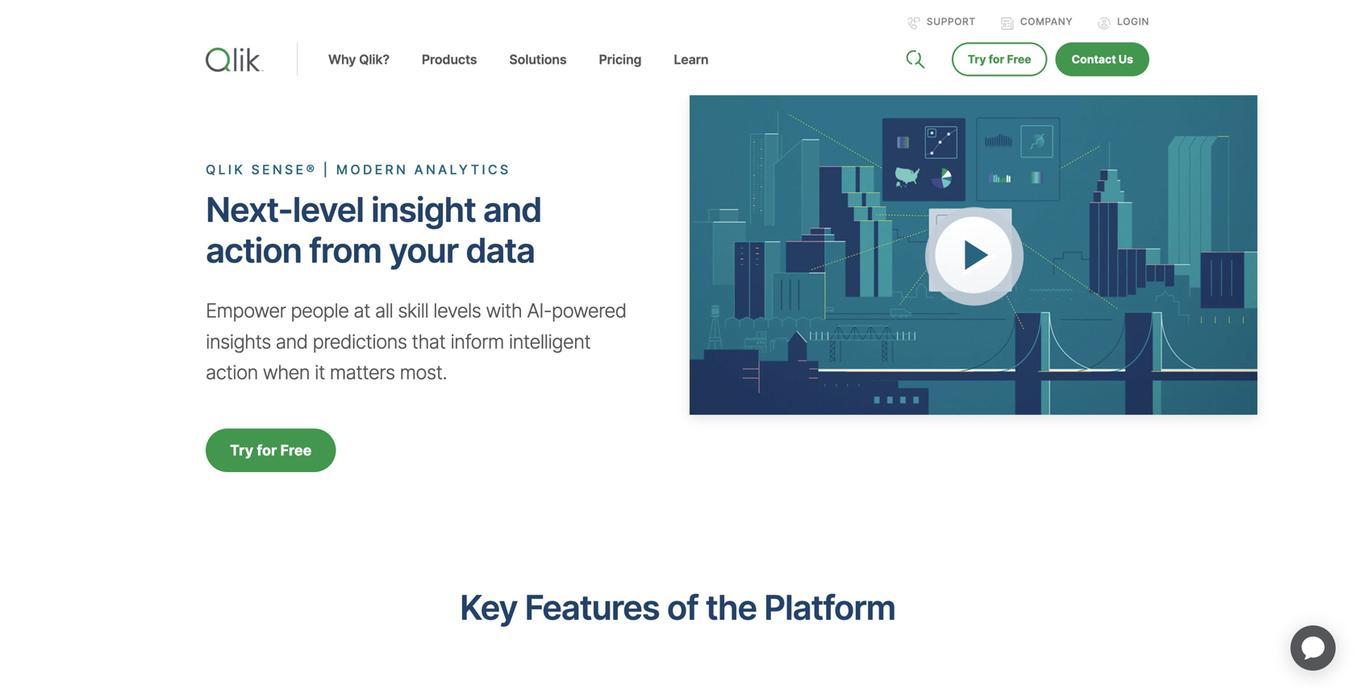 Task type: describe. For each thing, give the bounding box(es) containing it.
for for try for free link to the left
[[257, 442, 277, 459]]

ai-
[[527, 299, 552, 322]]

qlik image
[[206, 48, 264, 72]]

support image
[[908, 17, 921, 30]]

matters
[[330, 361, 395, 384]]

inform
[[451, 330, 504, 353]]

open video player element
[[690, 95, 1258, 415]]

support link
[[908, 16, 976, 30]]

qlik
[[206, 162, 245, 177]]

action inside empower people at all skill levels with ai-powered insights and predictions that inform intelligent action when it matters most.
[[206, 361, 258, 384]]

0 vertical spatial try for free link
[[952, 42, 1048, 76]]

free for the top try for free link
[[1008, 52, 1032, 66]]

video cover image - graphic city scape and charts image
[[690, 95, 1258, 415]]

pricing
[[599, 52, 642, 67]]

key
[[460, 587, 518, 628]]

try for try for free link to the left
[[230, 442, 254, 459]]

the
[[706, 587, 757, 628]]

platform
[[764, 587, 896, 628]]

next-level insight and action from your data
[[206, 189, 542, 271]]

solutions button
[[493, 52, 583, 92]]

why qlik?
[[328, 52, 390, 67]]

empower people at all skill levels with ai-powered insights and predictions that inform intelligent action when it matters most.
[[206, 299, 627, 384]]

learn button
[[658, 52, 725, 92]]

key features of the platform
[[460, 587, 896, 628]]

try for the top try for free link
[[968, 52, 987, 66]]

skill
[[398, 299, 429, 322]]

qlik?
[[359, 52, 390, 67]]

solutions
[[510, 52, 567, 67]]

us
[[1119, 52, 1134, 66]]

levels
[[434, 299, 481, 322]]

analytics
[[414, 162, 511, 177]]

0 horizontal spatial try for free link
[[206, 429, 336, 472]]

that
[[412, 330, 446, 353]]

and inside "next-level insight and action from your data"
[[483, 189, 542, 230]]

with
[[486, 299, 522, 322]]

contact us link
[[1056, 42, 1150, 76]]

products
[[422, 52, 477, 67]]

try for free for the top try for free link
[[968, 52, 1032, 66]]

next-
[[206, 189, 293, 230]]

try for free for try for free link to the left
[[230, 442, 312, 459]]

pricing button
[[583, 52, 658, 92]]

all
[[375, 299, 393, 322]]



Task type: locate. For each thing, give the bounding box(es) containing it.
1 vertical spatial try for free
[[230, 442, 312, 459]]

1 vertical spatial action
[[206, 361, 258, 384]]

1 horizontal spatial and
[[483, 189, 542, 230]]

for down "when"
[[257, 442, 277, 459]]

it
[[315, 361, 325, 384]]

0 horizontal spatial try
[[230, 442, 254, 459]]

1 horizontal spatial try
[[968, 52, 987, 66]]

products button
[[406, 52, 493, 92]]

empower
[[206, 299, 286, 322]]

action up 'empower'
[[206, 230, 302, 271]]

from
[[309, 230, 382, 271]]

free
[[1008, 52, 1032, 66], [281, 442, 312, 459]]

try for free link down "when"
[[206, 429, 336, 472]]

your
[[389, 230, 458, 271]]

try for free link
[[952, 42, 1048, 76], [206, 429, 336, 472]]

company link
[[1001, 16, 1074, 30]]

powered
[[552, 299, 627, 322]]

company image
[[1001, 17, 1014, 30]]

for for the top try for free link
[[989, 52, 1005, 66]]

insights
[[206, 330, 271, 353]]

login image
[[1099, 17, 1112, 30]]

0 vertical spatial try
[[968, 52, 987, 66]]

why
[[328, 52, 356, 67]]

insight
[[371, 189, 476, 230]]

1 action from the top
[[206, 230, 302, 271]]

try for free down company icon
[[968, 52, 1032, 66]]

contact
[[1072, 52, 1117, 66]]

try for free down "when"
[[230, 442, 312, 459]]

company
[[1021, 16, 1074, 27]]

0 horizontal spatial free
[[281, 442, 312, 459]]

1 horizontal spatial for
[[989, 52, 1005, 66]]

try for free link down company icon
[[952, 42, 1048, 76]]

0 horizontal spatial for
[[257, 442, 277, 459]]

modern
[[336, 162, 408, 177]]

intelligent
[[509, 330, 591, 353]]

and inside empower people at all skill levels with ai-powered insights and predictions that inform intelligent action when it matters most.
[[276, 330, 308, 353]]

free for try for free link to the left
[[281, 442, 312, 459]]

0 vertical spatial for
[[989, 52, 1005, 66]]

1 vertical spatial free
[[281, 442, 312, 459]]

0 vertical spatial try for free
[[968, 52, 1032, 66]]

contact us
[[1072, 52, 1134, 66]]

at
[[354, 299, 370, 322]]

1 vertical spatial for
[[257, 442, 277, 459]]

login
[[1118, 16, 1150, 27]]

2 action from the top
[[206, 361, 258, 384]]

and
[[483, 189, 542, 230], [276, 330, 308, 353]]

login link
[[1099, 16, 1150, 30]]

free down "when"
[[281, 442, 312, 459]]

why qlik? button
[[312, 52, 406, 92]]

0 vertical spatial and
[[483, 189, 542, 230]]

0 vertical spatial free
[[1008, 52, 1032, 66]]

|
[[323, 162, 330, 177]]

support
[[927, 16, 976, 27]]

people
[[291, 299, 349, 322]]

data
[[466, 230, 535, 271]]

1 horizontal spatial try for free
[[968, 52, 1032, 66]]

0 horizontal spatial and
[[276, 330, 308, 353]]

sense®
[[251, 162, 317, 177]]

0 vertical spatial action
[[206, 230, 302, 271]]

1 vertical spatial try for free link
[[206, 429, 336, 472]]

1 horizontal spatial try for free link
[[952, 42, 1048, 76]]

for
[[989, 52, 1005, 66], [257, 442, 277, 459]]

1 vertical spatial and
[[276, 330, 308, 353]]

try
[[968, 52, 987, 66], [230, 442, 254, 459]]

most.
[[400, 361, 447, 384]]

features
[[525, 587, 660, 628]]

action down insights
[[206, 361, 258, 384]]

of
[[667, 587, 699, 628]]

predictions
[[313, 330, 407, 353]]

1 vertical spatial try
[[230, 442, 254, 459]]

when
[[263, 361, 310, 384]]

and down analytics
[[483, 189, 542, 230]]

1 horizontal spatial free
[[1008, 52, 1032, 66]]

and up "when"
[[276, 330, 308, 353]]

qlik sense® | modern analytics
[[206, 162, 511, 177]]

action
[[206, 230, 302, 271], [206, 361, 258, 384]]

0 horizontal spatial try for free
[[230, 442, 312, 459]]

for down company icon
[[989, 52, 1005, 66]]

application
[[1272, 606, 1356, 690]]

learn
[[674, 52, 709, 67]]

level
[[293, 189, 364, 230]]

try for free
[[968, 52, 1032, 66], [230, 442, 312, 459]]

action inside "next-level insight and action from your data"
[[206, 230, 302, 271]]

free down company icon
[[1008, 52, 1032, 66]]



Task type: vqa. For each thing, say whether or not it's contained in the screenshot.
left associative
no



